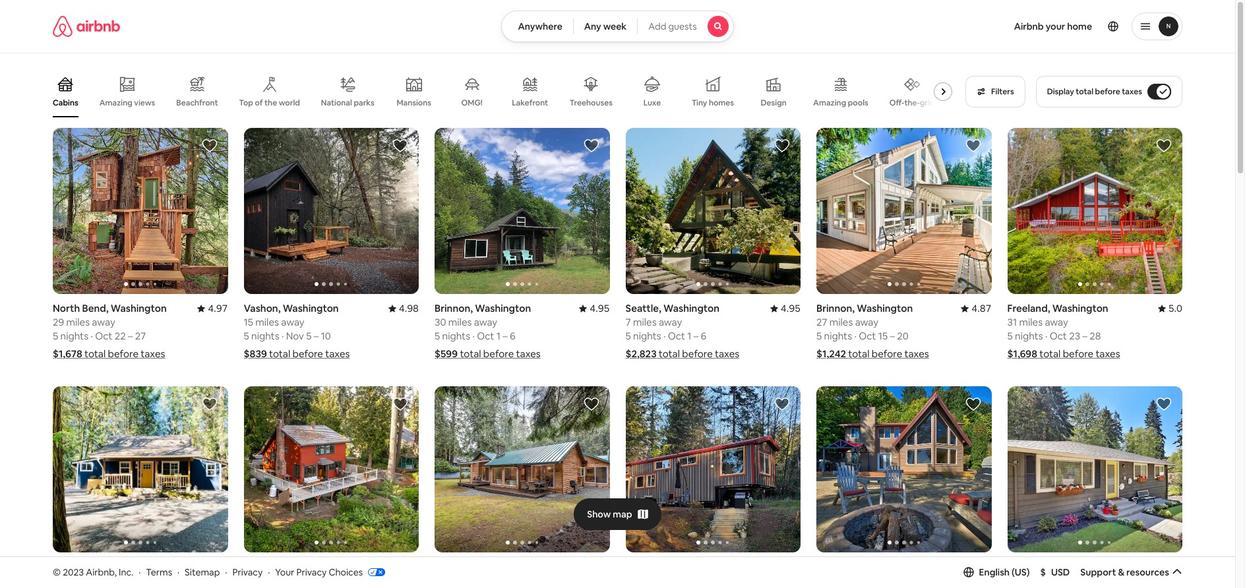 Task type: describe. For each thing, give the bounding box(es) containing it.
27 inside "brinnon, washington 27 miles away 5 nights · oct 15 – 20 $1,242 total before taxes"
[[817, 316, 828, 329]]

before for vashon, washington 15 miles away 5 nights · nov 5 – 10 $839 total before taxes
[[293, 348, 323, 360]]

freeland,
[[1008, 302, 1051, 315]]

total for brinnon, washington 30 miles away 5 nights · oct 1 – 6 $599 total before taxes
[[460, 348, 481, 360]]

nights for 7
[[633, 330, 661, 343]]

nov
[[286, 330, 304, 343]]

(us)
[[1012, 567, 1030, 578]]

4.94
[[972, 561, 992, 574]]

resources
[[1127, 567, 1170, 578]]

2023
[[63, 566, 84, 578]]

amazing views
[[99, 97, 155, 108]]

total for vashon, washington 15 miles away 5 nights · nov 5 – 10 $839 total before taxes
[[269, 348, 290, 360]]

airbnb categories option group
[[53, 66, 958, 117]]

6 for 7 miles away
[[701, 330, 707, 343]]

10
[[321, 330, 331, 343]]

amazing pools
[[814, 98, 869, 108]]

add to wishlist: suquamish, washington image
[[393, 397, 408, 412]]

auburn, washington group
[[53, 387, 228, 588]]

washington for brinnon, washington 27 miles away 5 nights · oct 15 – 20 $1,242 total before taxes
[[857, 302, 913, 315]]

miles for brinnon, washington 30 miles away 5 nights · oct 1 – 6 $599 total before taxes
[[448, 316, 472, 329]]

5 for 31
[[1008, 330, 1013, 343]]

$ usd
[[1041, 567, 1070, 578]]

22
[[115, 330, 126, 343]]

display total before taxes button
[[1036, 76, 1183, 108]]

13
[[244, 575, 253, 587]]

auburn,
[[53, 561, 90, 574]]

23
[[1070, 330, 1081, 343]]

29
[[53, 316, 64, 329]]

before for seattle, washington 7 miles away 5 nights · oct 1 – 6 $2,823 total before taxes
[[682, 348, 713, 360]]

total for freeland, washington 31 miles away 5 nights · oct 23 – 28 $1,698 total before taxes
[[1040, 348, 1061, 360]]

edmonds, washington 14 miles away
[[1008, 561, 1112, 587]]

filters
[[992, 86, 1014, 97]]

taxes for brinnon, washington 30 miles away 5 nights · oct 1 – 6 $599 total before taxes
[[516, 348, 541, 360]]

vashon, washington group
[[244, 128, 419, 360]]

4.95 out of 5 average rating image
[[770, 302, 801, 315]]

treehouses
[[570, 98, 613, 108]]

5 for 15
[[244, 330, 249, 343]]

4.99 out of 5 average rating image
[[197, 561, 228, 574]]

– inside north bend, washington 29 miles away 5 nights · oct 22 – 27 $1,678 total before taxes
[[128, 330, 133, 343]]

1 for 30 miles away
[[497, 330, 501, 343]]

taxes inside north bend, washington 29 miles away 5 nights · oct 22 – 27 $1,678 total before taxes
[[141, 348, 165, 360]]

vashon, washington 15 miles away 5 nights · nov 5 – 10 $839 total before taxes
[[244, 302, 350, 360]]

– for 15
[[314, 330, 319, 343]]

airbnb homepage image
[[53, 16, 120, 37]]

week
[[603, 20, 627, 32]]

your privacy choices link
[[275, 566, 385, 579]]

display total before taxes
[[1047, 86, 1143, 97]]

sitemap link
[[185, 566, 220, 578]]

brinnon, for 30
[[435, 302, 473, 315]]

miles for edmonds, washington 14 miles away
[[1020, 575, 1043, 587]]

28 inside freeland, washington 31 miles away 5 nights · oct 23 – 28 $1,698 total before taxes
[[1090, 330, 1101, 343]]

before inside button
[[1096, 86, 1121, 97]]

before for brinnon, washington 27 miles away 5 nights · oct 15 – 20 $1,242 total before taxes
[[872, 348, 903, 360]]

support & resources button
[[1081, 567, 1183, 578]]

1 for 7 miles away
[[688, 330, 692, 343]]

terms
[[146, 566, 172, 578]]

brinnon, washington 27 miles away 5 nights · oct 15 – 20 $1,242 total before taxes
[[817, 302, 929, 360]]

4.94 out of 5 average rating image
[[961, 561, 992, 574]]

support & resources
[[1081, 567, 1170, 578]]

vashon,
[[244, 302, 281, 315]]

your
[[275, 566, 294, 578]]

edmonds, washington group
[[1008, 387, 1183, 588]]

top
[[239, 98, 253, 108]]

20
[[897, 330, 909, 343]]

national parks
[[321, 97, 375, 108]]

$1,698
[[1008, 348, 1038, 360]]

seattle,
[[626, 302, 662, 315]]

suquamish,
[[244, 561, 297, 574]]

away for auburn, washington 28 miles away
[[92, 575, 115, 587]]

away for seattle, washington 7 miles away 5 nights · oct 1 – 6 $2,823 total before taxes
[[659, 316, 682, 329]]

freeland, washington 31 miles away 5 nights · oct 23 – 28 $1,698 total before taxes
[[1008, 302, 1121, 360]]

inc.
[[119, 566, 133, 578]]

miles inside north bend, washington 29 miles away 5 nights · oct 22 – 27 $1,678 total before taxes
[[66, 316, 90, 329]]

washington for suquamish, washington 13 miles away
[[299, 561, 355, 574]]

group containing amazing views
[[53, 66, 958, 117]]

filters button
[[966, 76, 1026, 108]]

4.92 out of 5 average rating image
[[388, 563, 396, 571]]

away for freeland, washington 31 miles away 5 nights · oct 23 – 28 $1,698 total before taxes
[[1045, 316, 1069, 329]]

english (us)
[[979, 567, 1030, 578]]

5.0 out of 5 average rating image
[[1158, 302, 1183, 315]]

4.97 out of 5 average rating image
[[197, 302, 228, 315]]

show map button
[[574, 498, 661, 530]]

lakefront
[[512, 98, 548, 108]]

4.95 for brinnon, washington 30 miles away 5 nights · oct 1 – 6 $599 total before taxes
[[590, 302, 610, 315]]

home
[[1068, 20, 1093, 32]]

of
[[255, 98, 263, 108]]

miles for seattle, washington 7 miles away 5 nights · oct 1 – 6 $2,823 total before taxes
[[633, 316, 657, 329]]

$839
[[244, 348, 267, 360]]

views
[[134, 97, 155, 108]]

homes
[[709, 97, 734, 108]]

15 inside "brinnon, washington 27 miles away 5 nights · oct 15 – 20 $1,242 total before taxes"
[[879, 330, 888, 343]]

– for 7
[[694, 330, 699, 343]]

miles for brinnon, washington 27 miles away 5 nights · oct 15 – 20 $1,242 total before taxes
[[830, 316, 853, 329]]

oct for 7
[[668, 330, 685, 343]]

away for vashon, washington 15 miles away 5 nights · nov 5 – 10 $839 total before taxes
[[281, 316, 305, 329]]

bend,
[[82, 302, 109, 315]]

before for brinnon, washington 30 miles away 5 nights · oct 1 – 6 $599 total before taxes
[[483, 348, 514, 360]]

add to wishlist: brinnon, washington image
[[966, 138, 981, 154]]

1 privacy from the left
[[232, 566, 263, 578]]

washington for vashon, washington 15 miles away 5 nights · nov 5 – 10 $839 total before taxes
[[283, 302, 339, 315]]

· inside seattle, washington 7 miles away 5 nights · oct 1 – 6 $2,823 total before taxes
[[664, 330, 666, 343]]

· inside freeland, washington 31 miles away 5 nights · oct 23 – 28 $1,698 total before taxes
[[1046, 330, 1048, 343]]

top of the world
[[239, 98, 300, 108]]

choices
[[329, 566, 363, 578]]

– for 31
[[1083, 330, 1088, 343]]

sitemap
[[185, 566, 220, 578]]

off-the-grid
[[890, 97, 935, 108]]

seattle, washington 7 miles away 5 nights · oct 1 – 6 $2,823 total before taxes
[[626, 302, 740, 360]]

airbnb your home link
[[1007, 13, 1100, 40]]

show
[[587, 508, 611, 520]]

the
[[265, 98, 277, 108]]

choose a language and currency image
[[1108, 21, 1119, 32]]

tiny
[[692, 97, 707, 108]]

7
[[626, 316, 631, 329]]

mansions
[[397, 98, 431, 108]]

english (us) button
[[964, 567, 1030, 578]]

© 2023 airbnb, inc. ·
[[53, 566, 141, 578]]

taxes inside button
[[1122, 86, 1143, 97]]

$
[[1041, 567, 1046, 578]]

add to wishlist: brinnon, washington image
[[584, 138, 599, 154]]

seattle, washington group
[[626, 128, 801, 360]]

amazing for amazing views
[[99, 97, 132, 108]]

add to wishlist: lakebay, washington image
[[775, 397, 790, 412]]

none search field containing anywhere
[[502, 11, 734, 42]]

edmonds,
[[1008, 561, 1054, 574]]

miles for vashon, washington 15 miles away 5 nights · nov 5 – 10 $839 total before taxes
[[255, 316, 279, 329]]

add to wishlist: seattle, washington image
[[775, 138, 790, 154]]

before for freeland, washington 31 miles away 5 nights · oct 23 – 28 $1,698 total before taxes
[[1063, 348, 1094, 360]]

4.98
[[399, 302, 419, 315]]

4.88
[[1163, 561, 1183, 574]]

away for brinnon, washington 27 miles away 5 nights · oct 15 – 20 $1,242 total before taxes
[[855, 316, 879, 329]]

suquamish, washington 13 miles away
[[244, 561, 355, 587]]

the-
[[905, 97, 920, 108]]

nights for 15
[[251, 330, 279, 343]]

$599
[[435, 348, 458, 360]]

any week button
[[573, 11, 638, 42]]

guests
[[669, 20, 697, 32]]

oct for 27
[[859, 330, 876, 343]]



Task type: locate. For each thing, give the bounding box(es) containing it.
2 1 from the left
[[688, 330, 692, 343]]

away inside freeland, washington 31 miles away 5 nights · oct 23 – 28 $1,698 total before taxes
[[1045, 316, 1069, 329]]

· inside vashon, washington 15 miles away 5 nights · nov 5 – 10 $839 total before taxes
[[282, 330, 284, 343]]

nights up $1,242 on the right of page
[[824, 330, 852, 343]]

nights inside seattle, washington 7 miles away 5 nights · oct 1 – 6 $2,823 total before taxes
[[633, 330, 661, 343]]

27 up $1,242 on the right of page
[[817, 316, 828, 329]]

4 oct from the left
[[859, 330, 876, 343]]

1 horizontal spatial brinnon,
[[817, 302, 855, 315]]

nights for 30
[[442, 330, 470, 343]]

2 nights from the left
[[251, 330, 279, 343]]

before inside "brinnon, washington 27 miles away 5 nights · oct 15 – 20 $1,242 total before taxes"
[[872, 348, 903, 360]]

taxes for freeland, washington 31 miles away 5 nights · oct 23 – 28 $1,698 total before taxes
[[1096, 348, 1121, 360]]

freeland, washington group
[[1008, 128, 1183, 360]]

1 brinnon, washington group from the left
[[435, 128, 610, 360]]

3 nights from the left
[[442, 330, 470, 343]]

1 oct from the left
[[95, 330, 112, 343]]

add guests
[[649, 20, 697, 32]]

before inside freeland, washington 31 miles away 5 nights · oct 23 – 28 $1,698 total before taxes
[[1063, 348, 1094, 360]]

1 4.95 from the left
[[590, 302, 610, 315]]

washington inside seattle, washington 7 miles away 5 nights · oct 1 – 6 $2,823 total before taxes
[[664, 302, 720, 315]]

miles inside freeland, washington 31 miles away 5 nights · oct 23 – 28 $1,698 total before taxes
[[1020, 316, 1043, 329]]

away inside auburn, washington 28 miles away
[[92, 575, 115, 587]]

brinnon,
[[435, 302, 473, 315], [817, 302, 855, 315]]

taxes inside seattle, washington 7 miles away 5 nights · oct 1 – 6 $2,823 total before taxes
[[715, 348, 740, 360]]

1 horizontal spatial 15
[[879, 330, 888, 343]]

2 brinnon, washington group from the left
[[817, 128, 992, 360]]

2 – from the left
[[314, 330, 319, 343]]

5 up the $839
[[244, 330, 249, 343]]

amazing left views
[[99, 97, 132, 108]]

washington inside suquamish, washington 13 miles away
[[299, 561, 355, 574]]

before inside vashon, washington 15 miles away 5 nights · nov 5 – 10 $839 total before taxes
[[293, 348, 323, 360]]

total inside brinnon, washington 30 miles away 5 nights · oct 1 – 6 $599 total before taxes
[[460, 348, 481, 360]]

1 vertical spatial 27
[[135, 330, 146, 343]]

oct for 31
[[1050, 330, 1067, 343]]

washington inside north bend, washington 29 miles away 5 nights · oct 22 – 27 $1,678 total before taxes
[[111, 302, 167, 315]]

1 1 from the left
[[497, 330, 501, 343]]

7 5 from the left
[[1008, 330, 1013, 343]]

terms · sitemap · privacy
[[146, 566, 263, 578]]

5 down 7
[[626, 330, 631, 343]]

miles down suquamish,
[[256, 575, 279, 587]]

2 brinnon, from the left
[[817, 302, 855, 315]]

before right "display"
[[1096, 86, 1121, 97]]

brinnon, up $1,242 on the right of page
[[817, 302, 855, 315]]

nights
[[60, 330, 88, 343], [251, 330, 279, 343], [442, 330, 470, 343], [633, 330, 661, 343], [824, 330, 852, 343], [1015, 330, 1043, 343]]

before down the 23
[[1063, 348, 1094, 360]]

washington inside "brinnon, washington 27 miles away 5 nights · oct 15 – 20 $1,242 total before taxes"
[[857, 302, 913, 315]]

6 inside seattle, washington 7 miles away 5 nights · oct 1 – 6 $2,823 total before taxes
[[701, 330, 707, 343]]

miles for auburn, washington 28 miles away
[[66, 575, 90, 587]]

3 – from the left
[[503, 330, 508, 343]]

4 – from the left
[[694, 330, 699, 343]]

privacy link
[[232, 566, 263, 578]]

brinnon, inside "brinnon, washington 27 miles away 5 nights · oct 15 – 20 $1,242 total before taxes"
[[817, 302, 855, 315]]

miles inside "brinnon, washington 27 miles away 5 nights · oct 15 – 20 $1,242 total before taxes"
[[830, 316, 853, 329]]

auburn, washington 28 miles away
[[53, 561, 148, 587]]

taxes inside vashon, washington 15 miles away 5 nights · nov 5 – 10 $839 total before taxes
[[325, 348, 350, 360]]

lakebay, washington group
[[626, 387, 801, 588]]

30
[[435, 316, 446, 329]]

5 for 27
[[817, 330, 822, 343]]

miles for suquamish, washington 13 miles away
[[256, 575, 279, 587]]

your privacy choices
[[275, 566, 363, 578]]

2 4.95 from the left
[[781, 302, 801, 315]]

total inside north bend, washington 29 miles away 5 nights · oct 22 – 27 $1,678 total before taxes
[[84, 348, 106, 360]]

– inside "brinnon, washington 27 miles away 5 nights · oct 15 – 20 $1,242 total before taxes"
[[890, 330, 895, 343]]

1 horizontal spatial 27
[[817, 316, 828, 329]]

4 nights from the left
[[633, 330, 661, 343]]

miles down auburn,
[[66, 575, 90, 587]]

5 oct from the left
[[1050, 330, 1067, 343]]

miles down freeland, in the right bottom of the page
[[1020, 316, 1043, 329]]

0 horizontal spatial privacy
[[232, 566, 263, 578]]

omg!
[[462, 98, 483, 108]]

oct inside seattle, washington 7 miles away 5 nights · oct 1 – 6 $2,823 total before taxes
[[668, 330, 685, 343]]

5 right nov
[[306, 330, 312, 343]]

total inside freeland, washington 31 miles away 5 nights · oct 23 – 28 $1,698 total before taxes
[[1040, 348, 1061, 360]]

0 vertical spatial 28
[[1090, 330, 1101, 343]]

5 down 29
[[53, 330, 58, 343]]

total right $1,242 on the right of page
[[849, 348, 870, 360]]

28 down auburn,
[[53, 575, 64, 587]]

world
[[279, 98, 300, 108]]

5 down 30
[[435, 330, 440, 343]]

taxes for vashon, washington 15 miles away 5 nights · nov 5 – 10 $839 total before taxes
[[325, 348, 350, 360]]

taxes inside "brinnon, washington 27 miles away 5 nights · oct 15 – 20 $1,242 total before taxes"
[[905, 348, 929, 360]]

privacy right your
[[297, 566, 327, 578]]

amazing left pools
[[814, 98, 847, 108]]

6
[[510, 330, 516, 343], [701, 330, 707, 343]]

away inside edmonds, washington 14 miles away
[[1045, 575, 1069, 587]]

· inside north bend, washington 29 miles away 5 nights · oct 22 – 27 $1,678 total before taxes
[[91, 330, 93, 343]]

add to wishlist: vashon, washington image
[[393, 138, 408, 154]]

15 down vashon,
[[244, 316, 253, 329]]

your
[[1046, 20, 1066, 32]]

0 horizontal spatial 1
[[497, 330, 501, 343]]

away inside brinnon, washington 30 miles away 5 nights · oct 1 – 6 $599 total before taxes
[[474, 316, 498, 329]]

– for 27
[[890, 330, 895, 343]]

national
[[321, 97, 352, 108]]

0 horizontal spatial 6
[[510, 330, 516, 343]]

before right $2,823
[[682, 348, 713, 360]]

1 horizontal spatial privacy
[[297, 566, 327, 578]]

1 – from the left
[[128, 330, 133, 343]]

5 inside "brinnon, washington 27 miles away 5 nights · oct 15 – 20 $1,242 total before taxes"
[[817, 330, 822, 343]]

nights inside vashon, washington 15 miles away 5 nights · nov 5 – 10 $839 total before taxes
[[251, 330, 279, 343]]

1 horizontal spatial 4.95
[[781, 302, 801, 315]]

4.95 for seattle, washington 7 miles away 5 nights · oct 1 – 6 $2,823 total before taxes
[[781, 302, 801, 315]]

brinnon, washington 30 miles away 5 nights · oct 1 – 6 $599 total before taxes
[[435, 302, 541, 360]]

washington inside brinnon, washington 30 miles away 5 nights · oct 1 – 6 $599 total before taxes
[[475, 302, 531, 315]]

english
[[979, 567, 1010, 578]]

nights up the $839
[[251, 330, 279, 343]]

oct inside freeland, washington 31 miles away 5 nights · oct 23 – 28 $1,698 total before taxes
[[1050, 330, 1067, 343]]

0 horizontal spatial 15
[[244, 316, 253, 329]]

·
[[91, 330, 93, 343], [282, 330, 284, 343], [473, 330, 475, 343], [664, 330, 666, 343], [855, 330, 857, 343], [1046, 330, 1048, 343], [139, 566, 141, 578], [177, 566, 180, 578], [225, 566, 227, 578], [268, 566, 270, 578]]

add to wishlist: longbranch, washington image
[[966, 397, 981, 412]]

3 oct from the left
[[668, 330, 685, 343]]

airbnb your home
[[1014, 20, 1093, 32]]

nights for 27
[[824, 330, 852, 343]]

airbnb
[[1014, 20, 1044, 32]]

oct inside brinnon, washington 30 miles away 5 nights · oct 1 – 6 $599 total before taxes
[[477, 330, 494, 343]]

4.99
[[208, 561, 228, 574]]

taxes for brinnon, washington 27 miles away 5 nights · oct 15 – 20 $1,242 total before taxes
[[905, 348, 929, 360]]

nights up $1,698
[[1015, 330, 1043, 343]]

6 nights from the left
[[1015, 330, 1043, 343]]

oct for 30
[[477, 330, 494, 343]]

total down nov
[[269, 348, 290, 360]]

2 privacy from the left
[[297, 566, 327, 578]]

– inside vashon, washington 15 miles away 5 nights · nov 5 – 10 $839 total before taxes
[[314, 330, 319, 343]]

27
[[817, 316, 828, 329], [135, 330, 146, 343]]

1 horizontal spatial brinnon, washington group
[[817, 128, 992, 360]]

amazing for amazing pools
[[814, 98, 847, 108]]

6 inside brinnon, washington 30 miles away 5 nights · oct 1 – 6 $599 total before taxes
[[510, 330, 516, 343]]

miles inside auburn, washington 28 miles away
[[66, 575, 90, 587]]

– inside seattle, washington 7 miles away 5 nights · oct 1 – 6 $2,823 total before taxes
[[694, 330, 699, 343]]

washington inside edmonds, washington 14 miles away
[[1056, 561, 1112, 574]]

miles right 30
[[448, 316, 472, 329]]

pools
[[848, 98, 869, 108]]

away inside "brinnon, washington 27 miles away 5 nights · oct 15 – 20 $1,242 total before taxes"
[[855, 316, 879, 329]]

1 horizontal spatial 28
[[1090, 330, 1101, 343]]

north
[[53, 302, 80, 315]]

5 inside freeland, washington 31 miles away 5 nights · oct 23 – 28 $1,698 total before taxes
[[1008, 330, 1013, 343]]

brinnon, up 30
[[435, 302, 473, 315]]

5 inside seattle, washington 7 miles away 5 nights · oct 1 – 6 $2,823 total before taxes
[[626, 330, 631, 343]]

before inside brinnon, washington 30 miles away 5 nights · oct 1 – 6 $599 total before taxes
[[483, 348, 514, 360]]

luxe
[[644, 98, 661, 108]]

4.97
[[208, 302, 228, 315]]

5 for 30
[[435, 330, 440, 343]]

28 inside auburn, washington 28 miles away
[[53, 575, 64, 587]]

terms link
[[146, 566, 172, 578]]

privacy
[[232, 566, 263, 578], [297, 566, 327, 578]]

add guests button
[[637, 11, 734, 42]]

oct inside "brinnon, washington 27 miles away 5 nights · oct 15 – 20 $1,242 total before taxes"
[[859, 330, 876, 343]]

None search field
[[502, 11, 734, 42]]

miles inside seattle, washington 7 miles away 5 nights · oct 1 – 6 $2,823 total before taxes
[[633, 316, 657, 329]]

4.92 out of 5 average rating image
[[388, 561, 419, 574]]

beachfront
[[176, 98, 218, 108]]

away
[[92, 316, 115, 329], [281, 316, 305, 329], [474, 316, 498, 329], [659, 316, 682, 329], [855, 316, 879, 329], [1045, 316, 1069, 329], [92, 575, 115, 587], [281, 575, 305, 587], [1045, 575, 1069, 587]]

miles inside edmonds, washington 14 miles away
[[1020, 575, 1043, 587]]

total right $599
[[460, 348, 481, 360]]

total right $1,698
[[1040, 348, 1061, 360]]

4.95 out of 5 average rating image
[[579, 302, 610, 315]]

privacy right 4.99
[[232, 566, 263, 578]]

5 up $1,242 on the right of page
[[817, 330, 822, 343]]

0 horizontal spatial 28
[[53, 575, 64, 587]]

5 inside north bend, washington 29 miles away 5 nights · oct 22 – 27 $1,678 total before taxes
[[53, 330, 58, 343]]

total for brinnon, washington 27 miles away 5 nights · oct 15 – 20 $1,242 total before taxes
[[849, 348, 870, 360]]

add to wishlist: edmonds, washington image
[[1156, 397, 1172, 412]]

nights up '$1,678' at the bottom left of page
[[60, 330, 88, 343]]

4.95 inside brinnon, washington group
[[590, 302, 610, 315]]

add to wishlist: maple valley, washington image
[[584, 397, 599, 412]]

5 – from the left
[[890, 330, 895, 343]]

total inside "brinnon, washington 27 miles away 5 nights · oct 15 – 20 $1,242 total before taxes"
[[849, 348, 870, 360]]

washington for brinnon, washington 30 miles away 5 nights · oct 1 – 6 $599 total before taxes
[[475, 302, 531, 315]]

1 brinnon, from the left
[[435, 302, 473, 315]]

longbranch, washington group
[[817, 387, 992, 588]]

group
[[53, 66, 958, 117], [53, 128, 228, 294], [244, 128, 419, 294], [435, 128, 610, 294], [626, 128, 801, 294], [817, 128, 992, 294], [1008, 128, 1183, 294], [53, 387, 228, 553], [244, 387, 419, 553], [435, 387, 610, 553], [626, 387, 801, 553], [817, 387, 992, 553], [1008, 387, 1183, 553]]

28
[[1090, 330, 1101, 343], [53, 575, 64, 587]]

washington
[[111, 302, 167, 315], [283, 302, 339, 315], [475, 302, 531, 315], [664, 302, 720, 315], [857, 302, 913, 315], [1053, 302, 1109, 315], [92, 561, 148, 574], [299, 561, 355, 574], [1056, 561, 1112, 574]]

4.88 out of 5 average rating image
[[1152, 561, 1183, 574]]

15 left 20
[[879, 330, 888, 343]]

suquamish, washington group
[[244, 387, 419, 588]]

nights inside north bend, washington 29 miles away 5 nights · oct 22 – 27 $1,678 total before taxes
[[60, 330, 88, 343]]

north bend, washington group
[[53, 128, 228, 360]]

map
[[613, 508, 632, 520]]

before down nov
[[293, 348, 323, 360]]

add to wishlist: north bend, washington image
[[202, 138, 217, 154]]

0 horizontal spatial brinnon, washington group
[[435, 128, 610, 360]]

2 6 from the left
[[701, 330, 707, 343]]

14
[[1008, 575, 1018, 587]]

amazing
[[99, 97, 132, 108], [814, 98, 847, 108]]

brinnon, washington group
[[435, 128, 610, 360], [817, 128, 992, 360]]

washington inside auburn, washington 28 miles away
[[92, 561, 148, 574]]

before
[[1096, 86, 1121, 97], [108, 348, 139, 360], [293, 348, 323, 360], [483, 348, 514, 360], [682, 348, 713, 360], [872, 348, 903, 360], [1063, 348, 1094, 360]]

nights up $599
[[442, 330, 470, 343]]

1 6 from the left
[[510, 330, 516, 343]]

5 for 7
[[626, 330, 631, 343]]

4 5 from the left
[[435, 330, 440, 343]]

maple valley, washington group
[[435, 387, 610, 588]]

1 vertical spatial 15
[[879, 330, 888, 343]]

nights inside brinnon, washington 30 miles away 5 nights · oct 1 – 6 $599 total before taxes
[[442, 330, 470, 343]]

away inside seattle, washington 7 miles away 5 nights · oct 1 – 6 $2,823 total before taxes
[[659, 316, 682, 329]]

usd
[[1052, 567, 1070, 578]]

31
[[1008, 316, 1017, 329]]

taxes inside freeland, washington 31 miles away 5 nights · oct 23 – 28 $1,698 total before taxes
[[1096, 348, 1121, 360]]

1 horizontal spatial 1
[[688, 330, 692, 343]]

4.98 out of 5 average rating image
[[388, 302, 419, 315]]

miles inside suquamish, washington 13 miles away
[[256, 575, 279, 587]]

taxes for seattle, washington 7 miles away 5 nights · oct 1 – 6 $2,823 total before taxes
[[715, 348, 740, 360]]

· inside brinnon, washington 30 miles away 5 nights · oct 1 – 6 $599 total before taxes
[[473, 330, 475, 343]]

total right '$1,678' at the bottom left of page
[[84, 348, 106, 360]]

· inside "brinnon, washington 27 miles away 5 nights · oct 15 – 20 $1,242 total before taxes"
[[855, 330, 857, 343]]

miles down the north at the left of the page
[[66, 316, 90, 329]]

0 vertical spatial 15
[[244, 316, 253, 329]]

washington inside freeland, washington 31 miles away 5 nights · oct 23 – 28 $1,698 total before taxes
[[1053, 302, 1109, 315]]

before inside north bend, washington 29 miles away 5 nights · oct 22 – 27 $1,678 total before taxes
[[108, 348, 139, 360]]

total for seattle, washington 7 miles away 5 nights · oct 1 – 6 $2,823 total before taxes
[[659, 348, 680, 360]]

1 vertical spatial 28
[[53, 575, 64, 587]]

0 horizontal spatial 27
[[135, 330, 146, 343]]

add
[[649, 20, 667, 32]]

north bend, washington 29 miles away 5 nights · oct 22 – 27 $1,678 total before taxes
[[53, 302, 167, 360]]

3 5 from the left
[[306, 330, 312, 343]]

1 inside brinnon, washington 30 miles away 5 nights · oct 1 – 6 $599 total before taxes
[[497, 330, 501, 343]]

away for brinnon, washington 30 miles away 5 nights · oct 1 – 6 $599 total before taxes
[[474, 316, 498, 329]]

total inside button
[[1076, 86, 1094, 97]]

add to wishlist: freeland, washington image
[[1156, 138, 1172, 154]]

total inside seattle, washington 7 miles away 5 nights · oct 1 – 6 $2,823 total before taxes
[[659, 348, 680, 360]]

nights up $2,823
[[633, 330, 661, 343]]

1 horizontal spatial 6
[[701, 330, 707, 343]]

5
[[53, 330, 58, 343], [244, 330, 249, 343], [306, 330, 312, 343], [435, 330, 440, 343], [626, 330, 631, 343], [817, 330, 822, 343], [1008, 330, 1013, 343]]

before right $599
[[483, 348, 514, 360]]

washington for freeland, washington 31 miles away 5 nights · oct 23 – 28 $1,698 total before taxes
[[1053, 302, 1109, 315]]

$2,823
[[626, 348, 657, 360]]

brinnon, for 27
[[817, 302, 855, 315]]

away for edmonds, washington 14 miles away
[[1045, 575, 1069, 587]]

anywhere
[[518, 20, 563, 32]]

miles down vashon,
[[255, 316, 279, 329]]

6 – from the left
[[1083, 330, 1088, 343]]

nights inside "brinnon, washington 27 miles away 5 nights · oct 15 – 20 $1,242 total before taxes"
[[824, 330, 852, 343]]

1 nights from the left
[[60, 330, 88, 343]]

miles up $1,242 on the right of page
[[830, 316, 853, 329]]

1 horizontal spatial amazing
[[814, 98, 847, 108]]

6 for 30 miles away
[[510, 330, 516, 343]]

away inside north bend, washington 29 miles away 5 nights · oct 22 – 27 $1,678 total before taxes
[[92, 316, 115, 329]]

4.87
[[972, 302, 992, 315]]

2 5 from the left
[[244, 330, 249, 343]]

add to wishlist: auburn, washington image
[[202, 397, 217, 412]]

miles
[[66, 316, 90, 329], [255, 316, 279, 329], [448, 316, 472, 329], [633, 316, 657, 329], [830, 316, 853, 329], [1020, 316, 1043, 329], [66, 575, 90, 587], [256, 575, 279, 587], [1020, 575, 1043, 587]]

5 nights from the left
[[824, 330, 852, 343]]

0 horizontal spatial 4.95
[[590, 302, 610, 315]]

miles for freeland, washington 31 miles away 5 nights · oct 23 – 28 $1,698 total before taxes
[[1020, 316, 1043, 329]]

total right $2,823
[[659, 348, 680, 360]]

$1,242
[[817, 348, 846, 360]]

1 5 from the left
[[53, 330, 58, 343]]

5 inside brinnon, washington 30 miles away 5 nights · oct 1 – 6 $599 total before taxes
[[435, 330, 440, 343]]

4.95 inside seattle, washington group
[[781, 302, 801, 315]]

away inside suquamish, washington 13 miles away
[[281, 575, 305, 587]]

before inside seattle, washington 7 miles away 5 nights · oct 1 – 6 $2,823 total before taxes
[[682, 348, 713, 360]]

0 horizontal spatial amazing
[[99, 97, 132, 108]]

miles inside brinnon, washington 30 miles away 5 nights · oct 1 – 6 $599 total before taxes
[[448, 316, 472, 329]]

support
[[1081, 567, 1117, 578]]

27 right the 22
[[135, 330, 146, 343]]

6 5 from the left
[[817, 330, 822, 343]]

15 inside vashon, washington 15 miles away 5 nights · nov 5 – 10 $839 total before taxes
[[244, 316, 253, 329]]

any
[[584, 20, 601, 32]]

1 inside seattle, washington 7 miles away 5 nights · oct 1 – 6 $2,823 total before taxes
[[688, 330, 692, 343]]

before down 20
[[872, 348, 903, 360]]

miles down seattle,
[[633, 316, 657, 329]]

away for suquamish, washington 13 miles away
[[281, 575, 305, 587]]

cabins
[[53, 98, 78, 108]]

miles inside vashon, washington 15 miles away 5 nights · nov 5 – 10 $839 total before taxes
[[255, 316, 279, 329]]

1
[[497, 330, 501, 343], [688, 330, 692, 343]]

27 inside north bend, washington 29 miles away 5 nights · oct 22 – 27 $1,678 total before taxes
[[135, 330, 146, 343]]

washington for seattle, washington 7 miles away 5 nights · oct 1 – 6 $2,823 total before taxes
[[664, 302, 720, 315]]

total right "display"
[[1076, 86, 1094, 97]]

15
[[244, 316, 253, 329], [879, 330, 888, 343]]

– inside brinnon, washington 30 miles away 5 nights · oct 1 – 6 $599 total before taxes
[[503, 330, 508, 343]]

any week
[[584, 20, 627, 32]]

– inside freeland, washington 31 miles away 5 nights · oct 23 – 28 $1,698 total before taxes
[[1083, 330, 1088, 343]]

oct inside north bend, washington 29 miles away 5 nights · oct 22 – 27 $1,678 total before taxes
[[95, 330, 112, 343]]

brinnon, inside brinnon, washington 30 miles away 5 nights · oct 1 – 6 $599 total before taxes
[[435, 302, 473, 315]]

anywhere button
[[502, 11, 574, 42]]

0 horizontal spatial brinnon,
[[435, 302, 473, 315]]

©
[[53, 566, 61, 578]]

total inside vashon, washington 15 miles away 5 nights · nov 5 – 10 $839 total before taxes
[[269, 348, 290, 360]]

nights for 31
[[1015, 330, 1043, 343]]

washington for edmonds, washington 14 miles away
[[1056, 561, 1112, 574]]

taxes inside brinnon, washington 30 miles away 5 nights · oct 1 – 6 $599 total before taxes
[[516, 348, 541, 360]]

28 right the 23
[[1090, 330, 1101, 343]]

4.95
[[590, 302, 610, 315], [781, 302, 801, 315]]

next categories page image
[[940, 88, 947, 96]]

2 oct from the left
[[477, 330, 494, 343]]

5 down 31
[[1008, 330, 1013, 343]]

away inside vashon, washington 15 miles away 5 nights · nov 5 – 10 $839 total before taxes
[[281, 316, 305, 329]]

washington inside vashon, washington 15 miles away 5 nights · nov 5 – 10 $839 total before taxes
[[283, 302, 339, 315]]

5 5 from the left
[[626, 330, 631, 343]]

nights inside freeland, washington 31 miles away 5 nights · oct 23 – 28 $1,698 total before taxes
[[1015, 330, 1043, 343]]

washington for auburn, washington 28 miles away
[[92, 561, 148, 574]]

parks
[[354, 97, 375, 108]]

0 vertical spatial 27
[[817, 316, 828, 329]]

before down the 22
[[108, 348, 139, 360]]

– for 30
[[503, 330, 508, 343]]

miles down edmonds,
[[1020, 575, 1043, 587]]

4.87 out of 5 average rating image
[[961, 302, 992, 315]]

$1,678
[[53, 348, 82, 360]]



Task type: vqa. For each thing, say whether or not it's contained in the screenshot.
taxes inside the Vashon, Washington 15 miles away 5 nights · Nov 5 – 10 $839 total before taxes
yes



